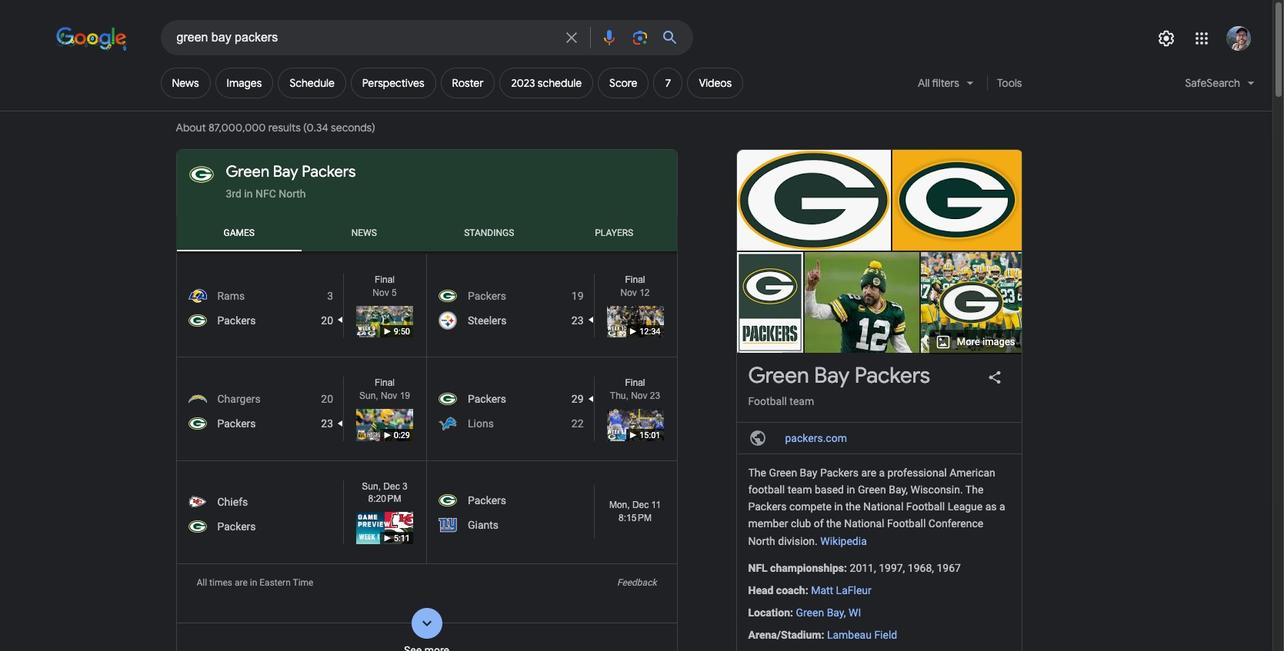 Task type: describe. For each thing, give the bounding box(es) containing it.
12:34
[[640, 327, 661, 337]]

29
[[572, 393, 584, 406]]

schedule link
[[278, 68, 346, 99]]

: left 2011,
[[844, 562, 847, 575]]

2 vertical spatial football
[[887, 518, 926, 531]]

3rd in nfc north
[[226, 188, 306, 200]]

about
[[176, 121, 206, 135]]

upload.wikimedia.org/wikipedia/commons/thumb/5/50/... image
[[737, 150, 891, 251]]

nfl championships : 2011, 1997, 1968, 1967
[[748, 562, 961, 575]]

12
[[640, 288, 650, 299]]

23 for 19
[[572, 315, 584, 327]]

final nov 5
[[373, 275, 397, 299]]

players
[[595, 228, 634, 239]]

wisconsin.
[[911, 484, 963, 497]]

► for 20
[[383, 431, 392, 441]]

green bay packers | green bay wi image
[[892, 135, 1022, 265]]

news
[[172, 76, 199, 90]]

final sun, nov 19
[[359, 378, 410, 402]]

mon,
[[609, 501, 630, 511]]

lambeau
[[827, 630, 872, 642]]

perspectives link
[[351, 68, 436, 99]]

: left matt
[[806, 585, 809, 597]]

1 horizontal spatial 19
[[572, 290, 584, 302]]

about 87,000,000 results (0.34 seconds)
[[176, 121, 378, 135]]

packers down rams
[[217, 315, 256, 327]]

nfc
[[255, 188, 276, 200]]

0 vertical spatial 3
[[327, 290, 333, 302]]

wikipedia link
[[821, 535, 867, 548]]

november 12 element
[[621, 288, 650, 299]]

nfl
[[748, 562, 768, 575]]

american
[[950, 467, 996, 480]]

bay, inside the green bay packers are a professional american football team based in green bay, wisconsin. the packers compete in the national football league as a member club of the national football conference north division.
[[889, 484, 908, 497]]

8:15 pm
[[619, 513, 652, 524]]

news link
[[160, 68, 210, 99]]

0 horizontal spatial north
[[279, 188, 306, 200]]

results
[[268, 121, 301, 135]]

winner image for 20
[[338, 317, 342, 325]]

matt
[[811, 585, 834, 597]]

roster
[[452, 76, 484, 90]]

final for 20
[[375, 378, 395, 389]]

5
[[392, 288, 397, 299]]

league
[[948, 501, 983, 514]]

bay for green bay packers football team
[[814, 362, 850, 390]]

► 15:01
[[629, 431, 661, 441]]

0 vertical spatial the
[[748, 467, 766, 480]]

roster link
[[441, 68, 495, 99]]

packers up "member"
[[748, 501, 787, 514]]

arena/stadium : lambeau field
[[748, 630, 898, 642]]

safesearch
[[1185, 76, 1241, 90]]

lambeau field link
[[827, 630, 898, 642]]

more images link
[[930, 330, 1022, 355]]

tools button
[[990, 68, 1029, 99]]

thu,
[[610, 391, 629, 402]]

final thu, nov 23
[[610, 378, 660, 402]]

22
[[572, 418, 584, 430]]

of
[[814, 518, 824, 531]]

sunday, november 19 element
[[359, 391, 410, 402]]

► 9:50
[[383, 327, 410, 337]]

videos
[[699, 76, 732, 90]]

0 vertical spatial the
[[846, 501, 861, 514]]

dec for mon,
[[633, 501, 649, 511]]

green inside green bay packers football team
[[748, 362, 809, 390]]

► 15:01 link
[[607, 407, 664, 444]]

images
[[983, 336, 1015, 348]]

the green bay packers are a professional american football team based in green bay, wisconsin. the packers compete in the national football league as a member club of the national football conference north division.
[[748, 467, 1006, 548]]

23 for 20
[[321, 418, 333, 430]]

filters
[[932, 76, 960, 90]]

standings tab
[[427, 215, 552, 252]]

packers up based at the bottom right of page
[[820, 467, 859, 480]]

team inside the green bay packers are a professional american football team based in green bay, wisconsin. the packers compete in the national football league as a member club of the national football conference north division.
[[788, 484, 812, 497]]

players tab
[[552, 215, 677, 252]]

winner image for 29
[[588, 396, 593, 403]]

green right based at the bottom right of page
[[858, 484, 886, 497]]

head coach link
[[748, 585, 806, 597]]

news tab
[[302, 215, 427, 252]]

based
[[815, 484, 844, 497]]

nfl championships link
[[748, 562, 844, 575]]

3rd
[[226, 188, 242, 200]]

more images
[[957, 336, 1015, 348]]

times
[[209, 578, 232, 589]]

images
[[227, 76, 262, 90]]

final for 29
[[625, 378, 645, 389]]

► 5:11 link
[[356, 510, 413, 547]]

20 for chargers
[[321, 393, 333, 406]]

final for 19
[[625, 275, 645, 286]]

standings
[[464, 228, 514, 239]]

all for all filters
[[918, 76, 930, 90]]

giants
[[468, 520, 499, 532]]

location link
[[748, 607, 790, 619]]

in down based at the bottom right of page
[[834, 501, 843, 514]]

► left 5:11
[[383, 534, 392, 544]]

final for 3
[[375, 275, 395, 286]]

11
[[652, 501, 661, 511]]

0 vertical spatial national
[[864, 501, 904, 514]]

7
[[665, 76, 671, 90]]

north inside the green bay packers are a professional american football team based in green bay, wisconsin. the packers compete in the national football league as a member club of the national football conference north division.
[[748, 535, 776, 548]]

football
[[748, 484, 785, 497]]

all times are in eastern time
[[197, 578, 314, 589]]

packers down chargers
[[217, 418, 256, 430]]

news
[[351, 228, 377, 239]]

packers up steelers
[[468, 290, 506, 302]]

packers up nfc
[[226, 162, 280, 182]]

1968,
[[908, 562, 934, 575]]

19 inside final sun, nov 19
[[400, 391, 410, 402]]

sun, inside sun, dec 3 8:20 pm
[[362, 481, 381, 492]]

more
[[957, 336, 980, 348]]

2023
[[511, 76, 535, 90]]

packers.com link
[[737, 423, 1022, 455]]

mon, dec 11 8:15 pm
[[609, 501, 661, 524]]

0 horizontal spatial bay,
[[827, 607, 846, 619]]



Task type: locate. For each thing, give the bounding box(es) containing it.
final inside final nov 5
[[375, 275, 395, 286]]

final inside final sun, nov 19
[[375, 378, 395, 389]]

19 left november 12 element
[[572, 290, 584, 302]]

2 20 from the top
[[321, 393, 333, 406]]

19
[[572, 290, 584, 302], [400, 391, 410, 402]]

1 horizontal spatial a
[[1000, 501, 1006, 514]]

0 horizontal spatial 23
[[321, 418, 333, 430]]

nov up ► 0:29 link
[[381, 391, 397, 402]]

► left 15:01
[[629, 431, 638, 441]]

final element up november 5 element
[[375, 275, 395, 286]]

seconds)
[[331, 121, 375, 135]]

3
[[327, 290, 333, 302], [402, 481, 408, 492]]

are down packers.com link at the right bottom of page
[[861, 467, 877, 480]]

: down coach
[[790, 607, 793, 619]]

0 horizontal spatial the
[[827, 518, 842, 531]]

1 vertical spatial north
[[748, 535, 776, 548]]

5:11
[[394, 534, 410, 544]]

winner image left ► 9:50 link
[[338, 317, 342, 325]]

team up compete
[[788, 484, 812, 497]]

winner image
[[588, 396, 593, 403], [338, 421, 342, 428]]

winner image for 23
[[338, 421, 342, 428]]

wi
[[849, 607, 861, 619]]

packers inside green bay packers football team
[[855, 362, 930, 390]]

location
[[748, 607, 790, 619]]

arena/stadium link
[[748, 630, 821, 642]]

north down "member"
[[748, 535, 776, 548]]

thursday, november 23 element
[[610, 391, 660, 402]]

matt lafleur link
[[811, 585, 872, 597]]

seasonal holidays 2023 image
[[56, 26, 127, 52]]

search by image image
[[631, 28, 649, 47]]

a right as
[[1000, 501, 1006, 514]]

chiefs
[[217, 497, 248, 509]]

1 vertical spatial dec
[[633, 501, 649, 511]]

nov left 5
[[373, 288, 389, 299]]

1 horizontal spatial are
[[861, 467, 877, 480]]

► 5:11
[[383, 534, 410, 544]]

bay
[[273, 162, 298, 182], [814, 362, 850, 390], [800, 467, 818, 480]]

► left 12:34
[[629, 327, 638, 337]]

dec for sun,
[[384, 481, 400, 492]]

final up november 5 element
[[375, 275, 395, 286]]

0 horizontal spatial the
[[748, 467, 766, 480]]

winner image for 23
[[588, 317, 593, 325]]

in
[[244, 188, 253, 200], [847, 484, 855, 497], [834, 501, 843, 514], [250, 578, 257, 589]]

videos link
[[688, 68, 744, 99]]

a down packers.com link at the right bottom of page
[[879, 467, 885, 480]]

0 vertical spatial sun,
[[359, 391, 378, 402]]

games tab
[[177, 215, 302, 252]]

green bay packers
[[226, 162, 356, 182]]

1 vertical spatial all
[[197, 578, 207, 589]]

vikings oppo research: green bay packers - daily norseman image
[[921, 252, 1022, 353]]

packers up packers.com link at the right bottom of page
[[855, 362, 930, 390]]

bay up based at the bottom right of page
[[800, 467, 818, 480]]

division.
[[778, 535, 818, 548]]

perspectives
[[362, 76, 424, 90]]

eastern
[[260, 578, 291, 589]]

green bay packers football team
[[748, 362, 930, 408]]

feedback button
[[611, 562, 663, 605]]

0 vertical spatial bay,
[[889, 484, 908, 497]]

location : green bay, wi
[[748, 607, 861, 619]]

packers down "(0.34"
[[302, 162, 356, 182]]

national down professional
[[864, 501, 904, 514]]

the right of
[[827, 518, 842, 531]]

1 horizontal spatial 3
[[402, 481, 408, 492]]

national
[[864, 501, 904, 514], [844, 518, 885, 531]]

tab list
[[177, 215, 677, 252]]

1 horizontal spatial winner image
[[588, 396, 593, 403]]

nov left the 12
[[621, 288, 637, 299]]

november 5 element
[[373, 288, 397, 299]]

3 inside sun, dec 3 8:20 pm
[[402, 481, 408, 492]]

nov inside final sun, nov 19
[[381, 391, 397, 402]]

9:50
[[394, 327, 410, 337]]

final element for 20
[[375, 378, 395, 389]]

games
[[224, 228, 255, 239]]

2 vertical spatial bay
[[800, 467, 818, 480]]

the up football
[[748, 467, 766, 480]]

19 up ► 0:29 link
[[400, 391, 410, 402]]

all
[[918, 76, 930, 90], [197, 578, 207, 589]]

packers down chiefs
[[217, 521, 256, 534]]

final element for 29
[[625, 378, 645, 389]]

sun, up '8:20 pm'
[[362, 481, 381, 492]]

1 vertical spatial bay,
[[827, 607, 846, 619]]

1 vertical spatial 3
[[402, 481, 408, 492]]

1 20 from the top
[[321, 315, 333, 327]]

final up november 12 element
[[625, 275, 645, 286]]

are right times
[[235, 578, 248, 589]]

2023 schedule
[[511, 76, 582, 90]]

all left filters
[[918, 76, 930, 90]]

team inside green bay packers football team
[[790, 396, 814, 408]]

steelers
[[468, 315, 507, 327]]

2 vertical spatial 23
[[321, 418, 333, 430]]

Search search field
[[177, 29, 553, 48]]

0 vertical spatial 19
[[572, 290, 584, 302]]

final inside final nov 12
[[625, 275, 645, 286]]

feedback
[[617, 578, 657, 589]]

nov inside final nov 12
[[621, 288, 637, 299]]

sun, inside final sun, nov 19
[[359, 391, 378, 402]]

nov
[[373, 288, 389, 299], [621, 288, 637, 299], [381, 391, 397, 402], [631, 391, 648, 402]]

0 horizontal spatial dec
[[384, 481, 400, 492]]

87,000,000
[[208, 121, 266, 135]]

0 horizontal spatial 3
[[327, 290, 333, 302]]

(0.34
[[303, 121, 328, 135]]

sun, dec 3 8:20 pm
[[362, 481, 408, 505]]

images link
[[215, 68, 273, 99]]

football
[[748, 396, 787, 408], [906, 501, 945, 514], [887, 518, 926, 531]]

23
[[572, 315, 584, 327], [650, 391, 660, 402], [321, 418, 333, 430]]

football inside green bay packers football team
[[748, 396, 787, 408]]

2 winner image from the left
[[588, 317, 593, 325]]

► 0:29 link
[[356, 407, 413, 444]]

green up 3rd
[[226, 162, 269, 182]]

are inside the green bay packers are a professional american football team based in green bay, wisconsin. the packers compete in the national football league as a member club of the national football conference north division.
[[861, 467, 877, 480]]

20 for packers
[[321, 315, 333, 327]]

member
[[748, 518, 788, 531]]

20 left sunday, november 19 'element'
[[321, 393, 333, 406]]

final up sunday, november 19 'element'
[[375, 378, 395, 389]]

green down head coach : matt lafleur
[[796, 607, 824, 619]]

► 12:34
[[629, 327, 661, 337]]

0 vertical spatial all
[[918, 76, 930, 90]]

1 horizontal spatial dec
[[633, 501, 649, 511]]

0 vertical spatial bay
[[273, 162, 298, 182]]

► for 19
[[629, 327, 638, 337]]

are
[[861, 467, 877, 480], [235, 578, 248, 589]]

bay up packers.com
[[814, 362, 850, 390]]

bay inside green bay packers football team
[[814, 362, 850, 390]]

0 horizontal spatial are
[[235, 578, 248, 589]]

winner image left ► 12:34 link
[[588, 317, 593, 325]]

championships
[[770, 562, 844, 575]]

arena/stadium
[[748, 630, 821, 642]]

team up packers.com
[[790, 396, 814, 408]]

final element
[[375, 275, 395, 286], [625, 275, 645, 286], [375, 378, 395, 389], [625, 378, 645, 389]]

conference
[[929, 518, 984, 531]]

time
[[293, 578, 314, 589]]

1 vertical spatial team
[[788, 484, 812, 497]]

all left times
[[197, 578, 207, 589]]

15:01
[[640, 431, 661, 441]]

dec inside sun, dec 3 8:20 pm
[[384, 481, 400, 492]]

professional
[[888, 467, 947, 480]]

packers up lions
[[468, 393, 506, 406]]

the down american
[[966, 484, 984, 497]]

8:20 pm
[[368, 494, 401, 505]]

1 vertical spatial 19
[[400, 391, 410, 402]]

23 up ► 15:01 link
[[650, 391, 660, 402]]

dec inside mon, dec 11 8:15 pm
[[633, 501, 649, 511]]

winner image
[[338, 317, 342, 325], [588, 317, 593, 325]]

1 vertical spatial the
[[966, 484, 984, 497]]

1 vertical spatial 23
[[650, 391, 660, 402]]

1967
[[937, 562, 961, 575]]

0 vertical spatial north
[[279, 188, 306, 200]]

0 vertical spatial are
[[861, 467, 877, 480]]

lafleur
[[836, 585, 872, 597]]

field
[[875, 630, 898, 642]]

final element up november 12 element
[[625, 275, 645, 286]]

► left the 0:29
[[383, 431, 392, 441]]

final element for 19
[[625, 275, 645, 286]]

head
[[748, 585, 774, 597]]

final up thursday, november 23 element
[[625, 378, 645, 389]]

packers.com
[[785, 433, 847, 445]]

1 vertical spatial national
[[844, 518, 885, 531]]

packers up giants
[[468, 495, 506, 507]]

dec up '8:20 pm'
[[384, 481, 400, 492]]

rams
[[217, 290, 245, 302]]

1 vertical spatial bay
[[814, 362, 850, 390]]

chargers
[[217, 393, 261, 406]]

1 horizontal spatial winner image
[[588, 317, 593, 325]]

club
[[791, 518, 811, 531]]

score link
[[598, 68, 649, 99]]

nov right thu, at the bottom of page
[[631, 391, 648, 402]]

green up packers.com
[[748, 362, 809, 390]]

tab list containing games
[[177, 215, 677, 252]]

final inside final thu, nov 23
[[625, 378, 645, 389]]

0 horizontal spatial winner image
[[338, 421, 342, 428]]

1 winner image from the left
[[338, 317, 342, 325]]

0 horizontal spatial winner image
[[338, 317, 342, 325]]

23 left ► 0:29 link
[[321, 418, 333, 430]]

0 vertical spatial winner image
[[588, 396, 593, 403]]

► for 29
[[629, 431, 638, 441]]

coach
[[776, 585, 806, 597]]

north
[[279, 188, 306, 200], [748, 535, 776, 548]]

7 link
[[654, 68, 683, 99]]

final nov 12
[[621, 275, 650, 299]]

None search field
[[0, 19, 693, 55]]

3 left november 5 element
[[327, 290, 333, 302]]

► 0:29
[[383, 431, 410, 441]]

1 vertical spatial 20
[[321, 393, 333, 406]]

bay for green bay packers
[[273, 162, 298, 182]]

sun, up ► 0:29 link
[[359, 391, 378, 402]]

1 vertical spatial football
[[906, 501, 945, 514]]

in right 3rd
[[244, 188, 253, 200]]

1997,
[[879, 562, 905, 575]]

schedule
[[538, 76, 582, 90]]

1 vertical spatial a
[[1000, 501, 1006, 514]]

► left 9:50
[[383, 327, 392, 337]]

1 horizontal spatial north
[[748, 535, 776, 548]]

final element up sunday, november 19 'element'
[[375, 378, 395, 389]]

1 vertical spatial winner image
[[338, 421, 342, 428]]

trends international nfl green bay packers - logo 21 wall poster, 22.37" x  34.00", unframed version image
[[737, 252, 803, 353]]

1 horizontal spatial the
[[966, 484, 984, 497]]

0 vertical spatial 20
[[321, 315, 333, 327]]

20 left ► 9:50 link
[[321, 315, 333, 327]]

national up wikipedia link
[[844, 518, 885, 531]]

1 horizontal spatial bay,
[[889, 484, 908, 497]]

1 horizontal spatial 23
[[572, 315, 584, 327]]

1 vertical spatial are
[[235, 578, 248, 589]]

0 vertical spatial a
[[879, 467, 885, 480]]

the green bay packers want to 'kick the door down' and ... image
[[792, 252, 943, 353]]

nov inside final nov 5
[[373, 288, 389, 299]]

3 up ► 5:11 link at left
[[402, 481, 408, 492]]

winner image right 29
[[588, 396, 593, 403]]

final element up thursday, november 23 element
[[625, 378, 645, 389]]

1 vertical spatial sun,
[[362, 481, 381, 492]]

23 left ► 12:34 link
[[572, 315, 584, 327]]

all filters
[[918, 76, 960, 90]]

as
[[986, 501, 997, 514]]

winner image left ► 0:29 link
[[338, 421, 342, 428]]

0 vertical spatial team
[[790, 396, 814, 408]]

0 vertical spatial dec
[[384, 481, 400, 492]]

bay inside the green bay packers are a professional american football team based in green bay, wisconsin. the packers compete in the national football league as a member club of the national football conference north division.
[[800, 467, 818, 480]]

dec up 8:15 pm
[[633, 501, 649, 511]]

final element for 3
[[375, 275, 395, 286]]

0 horizontal spatial all
[[197, 578, 207, 589]]

0 horizontal spatial 19
[[400, 391, 410, 402]]

23 inside final thu, nov 23
[[650, 391, 660, 402]]

green up football
[[769, 467, 797, 480]]

the up wikipedia
[[846, 501, 861, 514]]

► 12:34 link
[[607, 304, 664, 340]]

all inside dropdown button
[[918, 76, 930, 90]]

0 horizontal spatial a
[[879, 467, 885, 480]]

search by voice image
[[600, 28, 618, 47]]

lions
[[468, 418, 494, 430]]

nov inside final thu, nov 23
[[631, 391, 648, 402]]

safesearch button
[[1176, 68, 1264, 105]]

bay, down professional
[[889, 484, 908, 497]]

north down green bay packers
[[279, 188, 306, 200]]

1 vertical spatial the
[[827, 518, 842, 531]]

all for all times are in eastern time
[[197, 578, 207, 589]]

final
[[375, 275, 395, 286], [625, 275, 645, 286], [375, 378, 395, 389], [625, 378, 645, 389]]

bay up 3rd in nfc north
[[273, 162, 298, 182]]

2023 schedule link
[[500, 68, 593, 99]]

0 vertical spatial football
[[748, 396, 787, 408]]

0 vertical spatial 23
[[572, 315, 584, 327]]

in left eastern
[[250, 578, 257, 589]]

2 horizontal spatial 23
[[650, 391, 660, 402]]

1 horizontal spatial the
[[846, 501, 861, 514]]

2011,
[[850, 562, 876, 575]]

in right based at the bottom right of page
[[847, 484, 855, 497]]

team
[[790, 396, 814, 408], [788, 484, 812, 497]]

: down green bay, wi link
[[821, 630, 825, 642]]

1 horizontal spatial all
[[918, 76, 930, 90]]

bay, left "wi"
[[827, 607, 846, 619]]

► for 3
[[383, 327, 392, 337]]



Task type: vqa. For each thing, say whether or not it's contained in the screenshot.
The Lions
yes



